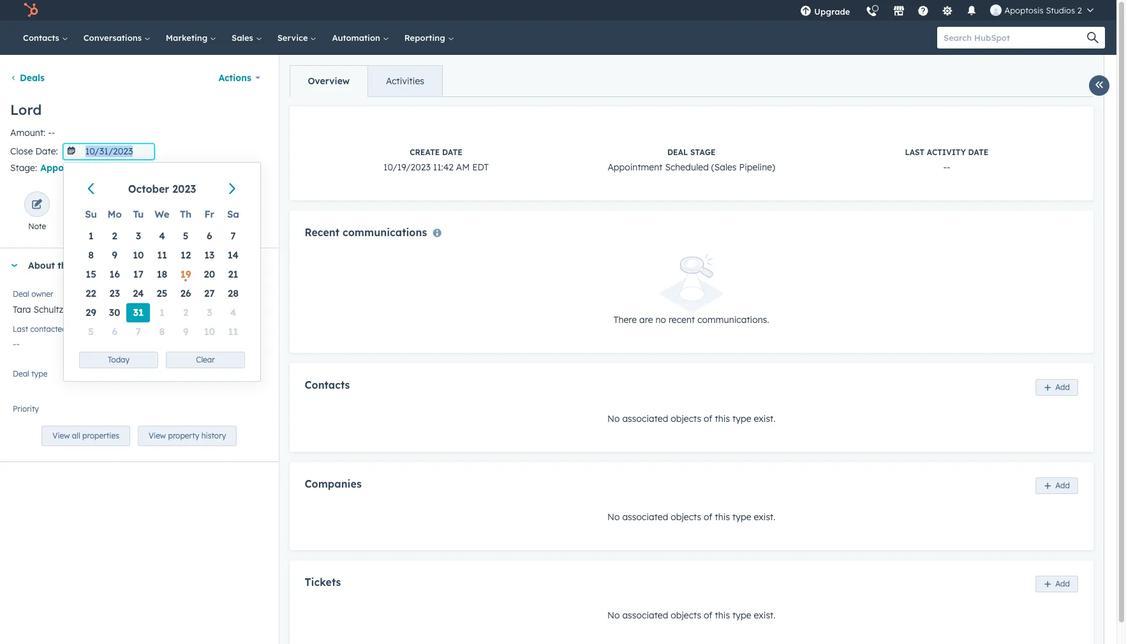 Task type: describe. For each thing, give the bounding box(es) containing it.
1 vertical spatial 1
[[160, 306, 165, 319]]

close
[[10, 146, 33, 157]]

amount
[[10, 127, 43, 139]]

automation
[[332, 33, 383, 43]]

0 vertical spatial 10
[[133, 249, 144, 261]]

18
[[157, 268, 167, 280]]

0 horizontal spatial 1
[[89, 230, 94, 242]]

owner
[[31, 289, 53, 299]]

6 for 6 menu item to the left
[[112, 326, 117, 338]]

30
[[109, 306, 120, 319]]

type for contacts
[[733, 413, 752, 424]]

add button for companies
[[1036, 477, 1079, 494]]

1 vertical spatial 11 menu item
[[221, 322, 245, 342]]

notifications button
[[962, 0, 983, 20]]

deal type
[[13, 369, 48, 379]]

1 horizontal spatial 8 menu item
[[150, 322, 174, 342]]

of for contacts
[[704, 413, 713, 424]]

select
[[13, 409, 38, 421]]

select an option
[[13, 409, 81, 421]]

31 menu item
[[127, 303, 150, 322]]

0 horizontal spatial 7 menu item
[[127, 322, 150, 342]]

service
[[278, 33, 311, 43]]

stage:
[[10, 162, 37, 174]]

fr
[[205, 208, 214, 220]]

sales link
[[224, 20, 270, 55]]

22
[[86, 287, 96, 299]]

exist. for tickets
[[754, 610, 776, 621]]

am
[[456, 162, 470, 173]]

option
[[54, 409, 81, 421]]

0 horizontal spatial 8 menu item
[[79, 246, 103, 265]]

no
[[656, 314, 667, 326]]

0 horizontal spatial 4 menu item
[[150, 227, 174, 246]]

14
[[228, 249, 239, 261]]

2023
[[173, 183, 196, 195]]

24 menu item
[[127, 284, 150, 303]]

31
[[133, 306, 144, 319]]

0 vertical spatial 10 menu item
[[127, 246, 150, 265]]

19
[[181, 268, 191, 280]]

studios
[[1047, 5, 1076, 15]]

history
[[202, 431, 226, 441]]

reporting link
[[397, 20, 462, 55]]

contacts link
[[15, 20, 76, 55]]

2 inside popup button
[[1078, 5, 1083, 15]]

contacted
[[30, 324, 67, 334]]

of for companies
[[704, 511, 713, 523]]

1 vertical spatial 8
[[159, 326, 165, 338]]

create
[[410, 147, 440, 157]]

1 vertical spatial 5
[[88, 326, 94, 338]]

0 horizontal spatial contacts
[[23, 33, 62, 43]]

su
[[85, 208, 97, 220]]

date inside create date 10/19/2023 11:42 am edt
[[442, 147, 463, 157]]

appointment scheduled
[[40, 162, 148, 174]]

exist. for companies
[[754, 511, 776, 523]]

activities link
[[368, 66, 442, 96]]

this for tickets
[[715, 610, 730, 621]]

27 menu item
[[198, 284, 221, 303]]

0 horizontal spatial 7
[[136, 326, 141, 338]]

14 menu item
[[221, 246, 245, 265]]

all
[[72, 431, 80, 441]]

type for tickets
[[733, 610, 752, 621]]

no for companies
[[608, 511, 620, 523]]

29 menu item
[[79, 303, 103, 322]]

0 vertical spatial 8
[[88, 249, 94, 261]]

20
[[204, 268, 215, 280]]

appointment inside deal stage appointment scheduled (sales pipeline)
[[608, 162, 663, 173]]

hubspot link
[[15, 3, 48, 18]]

pipeline)
[[740, 162, 776, 173]]

add for contacts
[[1056, 382, 1071, 392]]

marketplaces button
[[886, 0, 913, 20]]

13
[[204, 249, 215, 261]]

recent
[[669, 314, 695, 326]]

calling icon button
[[862, 1, 883, 20]]

october 2023
[[128, 183, 196, 195]]

property
[[168, 431, 199, 441]]

1 horizontal spatial 9 menu item
[[174, 322, 198, 342]]

meeting image
[[195, 199, 206, 211]]

actions button
[[210, 65, 268, 91]]

18 menu item
[[150, 265, 174, 284]]

appointment inside popup button
[[40, 162, 98, 174]]

notifications image
[[967, 6, 978, 17]]

recent communications
[[305, 226, 427, 239]]

select an option button
[[13, 402, 266, 423]]

note
[[28, 222, 46, 231]]

9 for left 9 menu item
[[112, 249, 117, 261]]

view for view all properties
[[53, 431, 70, 441]]

about
[[28, 260, 55, 271]]

recent
[[305, 226, 340, 239]]

1 vertical spatial 10
[[204, 326, 215, 338]]

1 vertical spatial 5 menu item
[[79, 322, 103, 342]]

view for view property history
[[149, 431, 166, 441]]

clear
[[196, 355, 215, 365]]

3 for 3 menu item to the left
[[136, 230, 141, 242]]

11 for 11 menu item to the left
[[157, 249, 167, 261]]

0 horizontal spatial 2 menu item
[[103, 227, 127, 246]]

last for last activity date --
[[906, 147, 925, 157]]

view property history link
[[138, 426, 237, 446]]

marketing link
[[158, 20, 224, 55]]

scheduled inside deal stage appointment scheduled (sales pipeline)
[[666, 162, 709, 173]]

schultz
[[33, 304, 63, 316]]

16
[[110, 268, 120, 280]]

no associated objects of this type exist. for tickets
[[608, 610, 776, 621]]

communications
[[343, 226, 427, 239]]

reporting
[[405, 33, 448, 43]]

17
[[133, 268, 144, 280]]

no associated objects of this type exist. for contacts
[[608, 413, 776, 424]]

scheduled inside appointment scheduled popup button
[[101, 162, 148, 174]]

stage
[[691, 147, 716, 157]]

0 vertical spatial 7 menu item
[[221, 227, 245, 246]]

associated for tickets
[[623, 610, 669, 621]]

view property history
[[149, 431, 226, 441]]

0 horizontal spatial 2
[[112, 230, 117, 242]]

settings image
[[943, 6, 954, 17]]

previous month image
[[85, 182, 99, 197]]

view all properties link
[[42, 426, 130, 446]]

objects for tickets
[[671, 610, 702, 621]]

we
[[155, 208, 170, 220]]

properties
[[82, 431, 119, 441]]

menu containing apoptosis studios 2
[[793, 0, 1102, 25]]

0 horizontal spatial 6 menu item
[[103, 322, 127, 342]]

about this deal
[[28, 260, 96, 271]]

today
[[108, 355, 130, 365]]

1 vertical spatial 2 menu item
[[174, 303, 198, 322]]

1 horizontal spatial 2
[[183, 306, 189, 319]]

11:42
[[433, 162, 454, 173]]

21 menu item
[[221, 265, 245, 284]]

1 vertical spatial 1 menu item
[[150, 303, 174, 322]]

0 horizontal spatial 11 menu item
[[150, 246, 174, 265]]

Last contacted text field
[[13, 332, 266, 353]]

1 vertical spatial 3 menu item
[[198, 303, 221, 322]]

more
[[232, 222, 251, 231]]

23
[[109, 287, 120, 299]]

deal stage appointment scheduled (sales pipeline)
[[608, 147, 776, 173]]

of for tickets
[[704, 610, 713, 621]]

upgrade image
[[801, 6, 812, 17]]

this inside dropdown button
[[58, 260, 74, 271]]

21
[[228, 268, 238, 280]]

0 horizontal spatial 3 menu item
[[127, 227, 150, 246]]

tara schultz button
[[13, 297, 266, 318]]

conversations
[[83, 33, 144, 43]]

email
[[68, 222, 88, 231]]

view all properties
[[53, 431, 119, 441]]

task
[[152, 222, 168, 231]]



Task type: locate. For each thing, give the bounding box(es) containing it.
4 menu item down we
[[150, 227, 174, 246]]

deal left stage
[[668, 147, 688, 157]]

overview
[[308, 75, 350, 87]]

1 menu item down su
[[79, 227, 103, 246]]

1 vertical spatial contacts
[[305, 379, 350, 391]]

7 up 14
[[231, 230, 236, 242]]

1 objects from the top
[[671, 413, 702, 424]]

date:
[[35, 146, 58, 157]]

0 vertical spatial 2 menu item
[[103, 227, 127, 246]]

8 up 15
[[88, 249, 94, 261]]

apoptosis
[[1005, 5, 1044, 15]]

3 menu item right call on the left of page
[[127, 227, 150, 246]]

5 menu item down 29
[[79, 322, 103, 342]]

1 horizontal spatial 4
[[230, 306, 236, 319]]

caret image
[[10, 264, 18, 267]]

28 menu item
[[221, 284, 245, 303]]

0 vertical spatial 11
[[157, 249, 167, 261]]

1 vertical spatial 3
[[207, 306, 212, 319]]

0 vertical spatial 4
[[159, 230, 165, 242]]

add button for contacts
[[1036, 379, 1079, 396]]

0 horizontal spatial last
[[13, 324, 28, 334]]

1 horizontal spatial 2 menu item
[[174, 303, 198, 322]]

appointment scheduled button
[[37, 160, 165, 176]]

1 horizontal spatial 7 menu item
[[221, 227, 245, 246]]

last for last contacted
[[13, 324, 28, 334]]

date inside last activity date --
[[969, 147, 989, 157]]

25
[[157, 287, 168, 299]]

6 down 30 menu item
[[112, 326, 117, 338]]

add button for tickets
[[1036, 576, 1079, 593]]

6 menu item up 13
[[198, 227, 221, 246]]

8 down tara schultz popup button
[[159, 326, 165, 338]]

add
[[1056, 382, 1071, 392], [1056, 481, 1071, 490], [1056, 579, 1071, 589]]

sales
[[232, 33, 256, 43]]

2 associated from the top
[[623, 511, 669, 523]]

1 vertical spatial 4 menu item
[[221, 303, 245, 322]]

service link
[[270, 20, 325, 55]]

6 up 13
[[207, 230, 212, 242]]

1 horizontal spatial 3 menu item
[[198, 303, 221, 322]]

3 exist. from the top
[[754, 610, 776, 621]]

tara
[[13, 304, 31, 316]]

6 for top 6 menu item
[[207, 230, 212, 242]]

0 vertical spatial 7
[[231, 230, 236, 242]]

0 horizontal spatial 5 menu item
[[79, 322, 103, 342]]

menu
[[793, 0, 1102, 25]]

th
[[180, 208, 192, 220]]

activity
[[928, 147, 967, 157]]

2 vertical spatial add
[[1056, 579, 1071, 589]]

3 no from the top
[[608, 610, 620, 621]]

objects for companies
[[671, 511, 702, 523]]

11 menu item down 28 menu item on the left of page
[[221, 322, 245, 342]]

10 menu item up clear
[[198, 322, 221, 342]]

this
[[58, 260, 74, 271], [715, 413, 730, 424], [715, 511, 730, 523], [715, 610, 730, 621]]

create date 10/19/2023 11:42 am edt
[[384, 147, 489, 173]]

3 for the bottom 3 menu item
[[207, 306, 212, 319]]

2 menu item down 26
[[174, 303, 198, 322]]

1 vertical spatial associated
[[623, 511, 669, 523]]

20 menu item
[[198, 265, 221, 284]]

1 horizontal spatial 6 menu item
[[198, 227, 221, 246]]

overview link
[[290, 66, 368, 96]]

1 vertical spatial no
[[608, 511, 620, 523]]

9 up clear button
[[183, 326, 189, 338]]

navigation containing overview
[[290, 65, 443, 97]]

1 vertical spatial add button
[[1036, 477, 1079, 494]]

23 menu item
[[103, 284, 127, 303]]

7
[[231, 230, 236, 242], [136, 326, 141, 338]]

conversations link
[[76, 20, 158, 55]]

11 for bottommost 11 menu item
[[228, 326, 238, 338]]

search button
[[1082, 27, 1106, 49]]

5 down 29 menu item
[[88, 326, 94, 338]]

11 down 28 menu item on the left of page
[[228, 326, 238, 338]]

3 of from the top
[[704, 610, 713, 621]]

email image
[[72, 199, 84, 211]]

8 menu item down tara schultz popup button
[[150, 322, 174, 342]]

1 vertical spatial of
[[704, 511, 713, 523]]

0 vertical spatial add button
[[1036, 379, 1079, 396]]

2 down mo
[[112, 230, 117, 242]]

last inside last activity date --
[[906, 147, 925, 157]]

associated for companies
[[623, 511, 669, 523]]

27
[[204, 287, 215, 299]]

1 add button from the top
[[1036, 379, 1079, 396]]

7 down the 31 menu item
[[136, 326, 141, 338]]

0 vertical spatial 3 menu item
[[127, 227, 150, 246]]

3 no associated objects of this type exist. from the top
[[608, 610, 776, 621]]

mo
[[108, 208, 122, 220]]

10/19/2023
[[384, 162, 431, 173]]

4 for bottommost 4 menu item
[[230, 306, 236, 319]]

hubspot image
[[23, 3, 38, 18]]

0 horizontal spatial date
[[442, 147, 463, 157]]

calling icon image
[[867, 6, 878, 18]]

deal
[[668, 147, 688, 157], [13, 289, 29, 299], [13, 369, 29, 379]]

4 menu item down 28
[[221, 303, 245, 322]]

2 add button from the top
[[1036, 477, 1079, 494]]

4
[[159, 230, 165, 242], [230, 306, 236, 319]]

0 vertical spatial 9 menu item
[[103, 246, 127, 265]]

0 horizontal spatial 8
[[88, 249, 94, 261]]

6 menu item down '30'
[[103, 322, 127, 342]]

0 horizontal spatial 4
[[159, 230, 165, 242]]

date
[[442, 147, 463, 157], [969, 147, 989, 157]]

28
[[228, 287, 239, 299]]

1 horizontal spatial last
[[906, 147, 925, 157]]

scheduled
[[666, 162, 709, 173], [101, 162, 148, 174]]

appointment
[[608, 162, 663, 173], [40, 162, 98, 174]]

2 view from the left
[[149, 431, 166, 441]]

1 vertical spatial 9
[[183, 326, 189, 338]]

6 menu item
[[198, 227, 221, 246], [103, 322, 127, 342]]

0 vertical spatial 5 menu item
[[174, 227, 198, 246]]

date up 11:42
[[442, 147, 463, 157]]

5 menu item up 12
[[174, 227, 198, 246]]

1 menu item
[[79, 227, 103, 246], [150, 303, 174, 322]]

0 vertical spatial 1 menu item
[[79, 227, 103, 246]]

add for tickets
[[1056, 579, 1071, 589]]

0 vertical spatial objects
[[671, 413, 702, 424]]

3 down tu
[[136, 230, 141, 242]]

3 menu item
[[127, 227, 150, 246], [198, 303, 221, 322]]

0 horizontal spatial 10
[[133, 249, 144, 261]]

15 menu item
[[79, 265, 103, 284]]

0 vertical spatial last
[[906, 147, 925, 157]]

2 menu item down mo
[[103, 227, 127, 246]]

2 of from the top
[[704, 511, 713, 523]]

last left activity
[[906, 147, 925, 157]]

1 no from the top
[[608, 413, 620, 424]]

companies
[[305, 477, 362, 490]]

this for companies
[[715, 511, 730, 523]]

MM/DD/YYYY text field
[[63, 144, 154, 160]]

meeting
[[186, 222, 215, 231]]

4 down 28 menu item on the left of page
[[230, 306, 236, 319]]

9 up 16
[[112, 249, 117, 261]]

2 objects from the top
[[671, 511, 702, 523]]

9 for rightmost 9 menu item
[[183, 326, 189, 338]]

2 vertical spatial no associated objects of this type exist.
[[608, 610, 776, 621]]

7 menu item up 14
[[221, 227, 245, 246]]

activities
[[386, 75, 425, 87]]

deal owner
[[13, 289, 53, 299]]

this for contacts
[[715, 413, 730, 424]]

0 horizontal spatial 3
[[136, 230, 141, 242]]

1 vertical spatial 6
[[112, 326, 117, 338]]

0 vertical spatial contacts
[[23, 33, 62, 43]]

0 horizontal spatial 1 menu item
[[79, 227, 103, 246]]

exist.
[[754, 413, 776, 424], [754, 511, 776, 523], [754, 610, 776, 621]]

10 menu item
[[127, 246, 150, 265], [198, 322, 221, 342]]

2 horizontal spatial 2
[[1078, 5, 1083, 15]]

15
[[86, 268, 96, 280]]

objects for contacts
[[671, 413, 702, 424]]

1 horizontal spatial 11 menu item
[[221, 322, 245, 342]]

last
[[906, 147, 925, 157], [13, 324, 28, 334]]

Search HubSpot search field
[[938, 27, 1094, 49]]

an
[[41, 409, 51, 421]]

next month image
[[225, 182, 239, 197]]

1 vertical spatial 7 menu item
[[127, 322, 150, 342]]

0 vertical spatial 11 menu item
[[150, 246, 174, 265]]

tara schultz
[[13, 304, 63, 316]]

1 date from the left
[[442, 147, 463, 157]]

date right activity
[[969, 147, 989, 157]]

deal for deal owner
[[13, 289, 29, 299]]

are
[[640, 314, 653, 326]]

2 date from the left
[[969, 147, 989, 157]]

add for companies
[[1056, 481, 1071, 490]]

0 horizontal spatial 9
[[112, 249, 117, 261]]

last activity date --
[[906, 147, 989, 173]]

deal for deal type
[[13, 369, 29, 379]]

deal inside deal stage appointment scheduled (sales pipeline)
[[668, 147, 688, 157]]

0 horizontal spatial view
[[53, 431, 70, 441]]

7 menu item down 31
[[127, 322, 150, 342]]

1
[[89, 230, 94, 242], [160, 306, 165, 319]]

10 menu item up 17
[[127, 246, 150, 265]]

no associated objects of this type exist.
[[608, 413, 776, 424], [608, 511, 776, 523], [608, 610, 776, 621]]

2 add from the top
[[1056, 481, 1071, 490]]

0 vertical spatial 5
[[183, 230, 189, 242]]

last down the tara
[[13, 324, 28, 334]]

2 down the 26 menu item
[[183, 306, 189, 319]]

1 horizontal spatial date
[[969, 147, 989, 157]]

call image
[[113, 199, 125, 211]]

tara schultz image
[[991, 4, 1003, 16]]

type for companies
[[733, 511, 752, 523]]

1 horizontal spatial 10 menu item
[[198, 322, 221, 342]]

0 vertical spatial 4 menu item
[[150, 227, 174, 246]]

1 add from the top
[[1056, 382, 1071, 392]]

9 menu item up clear
[[174, 322, 198, 342]]

automation link
[[325, 20, 397, 55]]

priority
[[13, 404, 39, 414]]

10 up 17
[[133, 249, 144, 261]]

1 vertical spatial 7
[[136, 326, 141, 338]]

1 vertical spatial 6 menu item
[[103, 322, 127, 342]]

5 menu item
[[174, 227, 198, 246], [79, 322, 103, 342]]

12 menu item
[[174, 246, 198, 265]]

no for contacts
[[608, 413, 620, 424]]

today button
[[79, 352, 158, 368]]

1 horizontal spatial 8
[[159, 326, 165, 338]]

0 vertical spatial of
[[704, 413, 713, 424]]

exist. for contacts
[[754, 413, 776, 424]]

deal up 'priority'
[[13, 369, 29, 379]]

3 add from the top
[[1056, 579, 1071, 589]]

view left all
[[53, 431, 70, 441]]

associated for contacts
[[623, 413, 669, 424]]

associated
[[623, 413, 669, 424], [623, 511, 669, 523], [623, 610, 669, 621]]

october
[[128, 183, 169, 195]]

last contacted
[[13, 324, 67, 334]]

1 of from the top
[[704, 413, 713, 424]]

11 menu item up 18
[[150, 246, 174, 265]]

-
[[48, 127, 52, 139], [52, 127, 55, 139], [944, 162, 947, 173], [947, 162, 951, 173]]

view left property at the left bottom of page
[[149, 431, 166, 441]]

1 horizontal spatial 3
[[207, 306, 212, 319]]

25 menu item
[[150, 284, 174, 303]]

0 vertical spatial no associated objects of this type exist.
[[608, 413, 776, 424]]

1 vertical spatial 8 menu item
[[150, 322, 174, 342]]

amount : --
[[10, 127, 55, 139]]

26 menu item
[[174, 284, 198, 303]]

deals
[[20, 72, 45, 84]]

2 vertical spatial deal
[[13, 369, 29, 379]]

1 vertical spatial add
[[1056, 481, 1071, 490]]

1 vertical spatial 2
[[112, 230, 117, 242]]

there are no recent communications.
[[614, 314, 770, 326]]

1 right email
[[89, 230, 94, 242]]

13 menu item
[[198, 246, 221, 265]]

scheduled down mm/dd/yyyy 'text field'
[[101, 162, 148, 174]]

6
[[207, 230, 212, 242], [112, 326, 117, 338]]

2 no associated objects of this type exist. from the top
[[608, 511, 776, 523]]

9 menu item
[[103, 246, 127, 265], [174, 322, 198, 342]]

clear button
[[166, 352, 245, 368]]

10 up clear
[[204, 326, 215, 338]]

no associated objects of this type exist. for companies
[[608, 511, 776, 523]]

1 menu item down 25
[[150, 303, 174, 322]]

2 vertical spatial objects
[[671, 610, 702, 621]]

upgrade
[[815, 6, 851, 17]]

3 objects from the top
[[671, 610, 702, 621]]

communications.
[[698, 314, 770, 326]]

17 menu item
[[127, 265, 150, 284]]

marketplaces image
[[894, 6, 906, 17]]

24
[[133, 287, 144, 299]]

2 vertical spatial 2
[[183, 306, 189, 319]]

1 horizontal spatial scheduled
[[666, 162, 709, 173]]

0 horizontal spatial 10 menu item
[[127, 246, 150, 265]]

9
[[112, 249, 117, 261], [183, 326, 189, 338]]

help image
[[918, 6, 930, 17]]

0 vertical spatial 9
[[112, 249, 117, 261]]

:
[[43, 127, 46, 139]]

1 horizontal spatial 11
[[228, 326, 238, 338]]

tu
[[133, 208, 144, 220]]

2 vertical spatial of
[[704, 610, 713, 621]]

8 menu item up 15
[[79, 246, 103, 265]]

0 horizontal spatial 6
[[112, 326, 117, 338]]

navigation
[[290, 65, 443, 97]]

note image
[[31, 199, 43, 211]]

0 horizontal spatial 5
[[88, 326, 94, 338]]

3
[[136, 230, 141, 242], [207, 306, 212, 319]]

2 right "studios"
[[1078, 5, 1083, 15]]

deal
[[77, 260, 96, 271]]

about this deal button
[[0, 248, 266, 283]]

11 menu item
[[150, 246, 174, 265], [221, 322, 245, 342]]

12
[[181, 249, 191, 261]]

0 horizontal spatial 9 menu item
[[103, 246, 127, 265]]

scheduled down stage
[[666, 162, 709, 173]]

sa
[[227, 208, 239, 220]]

marketing
[[166, 33, 210, 43]]

there
[[614, 314, 637, 326]]

1 horizontal spatial 10
[[204, 326, 215, 338]]

deal for deal stage appointment scheduled (sales pipeline)
[[668, 147, 688, 157]]

tickets
[[305, 576, 341, 589]]

3 down 27 menu item
[[207, 306, 212, 319]]

help button
[[913, 0, 935, 20]]

deals link
[[10, 72, 45, 84]]

3 associated from the top
[[623, 610, 669, 621]]

1 exist. from the top
[[754, 413, 776, 424]]

0 vertical spatial 2
[[1078, 5, 1083, 15]]

2 vertical spatial add button
[[1036, 576, 1079, 593]]

0 vertical spatial deal
[[668, 147, 688, 157]]

0 horizontal spatial appointment
[[40, 162, 98, 174]]

16 menu item
[[103, 265, 127, 284]]

0 vertical spatial 1
[[89, 230, 94, 242]]

1 vertical spatial exist.
[[754, 511, 776, 523]]

1 associated from the top
[[623, 413, 669, 424]]

no for tickets
[[608, 610, 620, 621]]

3 menu item down 27
[[198, 303, 221, 322]]

3 add button from the top
[[1036, 576, 1079, 593]]

1 horizontal spatial 7
[[231, 230, 236, 242]]

4 menu item
[[150, 227, 174, 246], [221, 303, 245, 322]]

deal up the tara
[[13, 289, 29, 299]]

11 up 18
[[157, 249, 167, 261]]

1 view from the left
[[53, 431, 70, 441]]

1 horizontal spatial 1 menu item
[[150, 303, 174, 322]]

7 menu item
[[221, 227, 245, 246], [127, 322, 150, 342]]

4 down we
[[159, 230, 165, 242]]

29
[[86, 306, 96, 319]]

view
[[53, 431, 70, 441], [149, 431, 166, 441]]

2 exist. from the top
[[754, 511, 776, 523]]

1 down 25 menu item
[[160, 306, 165, 319]]

0 horizontal spatial scheduled
[[101, 162, 148, 174]]

30 menu item
[[103, 303, 127, 322]]

(sales
[[712, 162, 737, 173]]

0 vertical spatial exist.
[[754, 413, 776, 424]]

9 menu item up 16
[[103, 246, 127, 265]]

19 menu item
[[174, 265, 198, 284]]

2 menu item
[[103, 227, 127, 246], [174, 303, 198, 322]]

lord
[[10, 101, 42, 119]]

task image
[[154, 199, 166, 211]]

0 vertical spatial associated
[[623, 413, 669, 424]]

1 vertical spatial 4
[[230, 306, 236, 319]]

1 vertical spatial 10 menu item
[[198, 322, 221, 342]]

1 horizontal spatial appointment
[[608, 162, 663, 173]]

0 vertical spatial 8 menu item
[[79, 246, 103, 265]]

of
[[704, 413, 713, 424], [704, 511, 713, 523], [704, 610, 713, 621]]

5 up 12
[[183, 230, 189, 242]]

22 menu item
[[79, 284, 103, 303]]

4 for the leftmost 4 menu item
[[159, 230, 165, 242]]

2 no from the top
[[608, 511, 620, 523]]

search image
[[1088, 32, 1099, 43]]

8 menu item
[[79, 246, 103, 265], [150, 322, 174, 342]]

more image
[[236, 199, 247, 211]]

1 horizontal spatial 5 menu item
[[174, 227, 198, 246]]

1 vertical spatial no associated objects of this type exist.
[[608, 511, 776, 523]]

1 no associated objects of this type exist. from the top
[[608, 413, 776, 424]]

apoptosis studios 2 button
[[983, 0, 1102, 20]]

0 vertical spatial 6 menu item
[[198, 227, 221, 246]]



Task type: vqa. For each thing, say whether or not it's contained in the screenshot.


